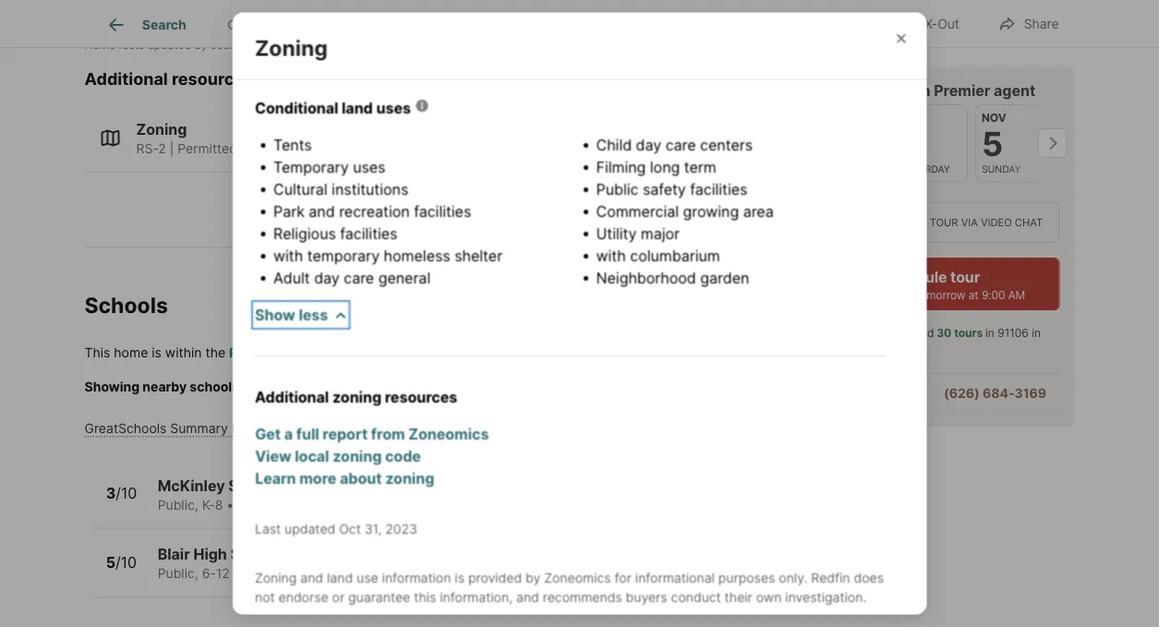 Task type: describe. For each thing, give the bounding box(es) containing it.
sunday
[[982, 163, 1021, 175]]

growing
[[683, 203, 739, 221]]

1 vertical spatial and
[[300, 571, 323, 586]]

tour for tour via video chat
[[930, 216, 958, 229]]

greatschools summary rating
[[85, 420, 270, 436]]

redfin agents led 30 tours in 91106
[[843, 327, 1029, 340]]

investigation.
[[785, 590, 866, 606]]

at
[[969, 288, 979, 302]]

show for supportive housing
[[255, 48, 295, 66]]

multi-
[[334, 141, 370, 157]]

days
[[902, 343, 927, 357]]

x-out
[[925, 16, 960, 32]]

check
[[290, 379, 326, 394]]

0.7mi
[[365, 566, 398, 581]]

0 vertical spatial updated
[[148, 38, 191, 52]]

3 tab from the left
[[592, 3, 683, 47]]

2 family, from the left
[[370, 141, 413, 157]]

via
[[961, 216, 978, 229]]

less for supportive housing
[[298, 48, 328, 66]]

agent
[[994, 81, 1036, 99]]

0 horizontal spatial facilities
[[340, 225, 397, 243]]

greatschools summary rating link
[[85, 420, 270, 436]]

k-
[[202, 497, 215, 513]]

tours
[[954, 327, 983, 340]]

/10 for 3
[[116, 485, 137, 503]]

their
[[724, 590, 752, 606]]

3 /10
[[106, 485, 137, 503]]

updated inside zoning dialog
[[284, 522, 335, 537]]

facilities inside child day care centers filming long term public safety facilities commercial growing area utility major with columbarium neighborhood garden
[[690, 181, 747, 199]]

care inside child day care centers filming long term public safety facilities commercial growing area utility major with columbarium neighborhood garden
[[665, 136, 696, 154]]

1 tab from the left
[[306, 3, 444, 47]]

with inside tents temporary uses cultural institutions park and recreation facilities religious facilities with temporary homeless shelter adult day care general
[[273, 247, 303, 265]]

x-
[[925, 16, 938, 32]]

1 vertical spatial zoning
[[332, 448, 381, 466]]

filming
[[596, 159, 646, 177]]

child day care centers filming long term public safety facilities commercial growing area utility major with columbarium neighborhood garden
[[596, 136, 773, 287]]

2 vertical spatial zoning
[[385, 470, 434, 488]]

nov for nov
[[900, 111, 925, 125]]

chat
[[1015, 216, 1043, 229]]

out
[[938, 16, 960, 32]]

video
[[981, 216, 1012, 229]]

information,
[[440, 590, 512, 606]]

within
[[165, 344, 202, 360]]

high
[[193, 545, 227, 563]]

tomorrow
[[914, 288, 966, 302]]

30 for tours
[[937, 327, 952, 340]]

saturday
[[900, 163, 950, 175]]

in inside "in the last 30 days"
[[1032, 327, 1041, 340]]

overview
[[228, 17, 285, 33]]

get a full report from zoneomics view local zoning code learn more about zoning
[[255, 426, 489, 488]]

schools
[[85, 292, 168, 318]]

• left 0.7mi
[[354, 566, 361, 581]]

schedule
[[880, 268, 947, 286]]

cultural
[[273, 181, 327, 199]]

on
[[292, 38, 305, 52]]

learn more about zoning link
[[255, 468, 885, 490]]

1 horizontal spatial a
[[872, 81, 881, 99]]

12
[[216, 566, 230, 581]]

this inside zoning and land use information is provided by zoneomics for informational purposes only. redfin does not endorse or guarantee this information, and recommends buyers conduct their own investigation.
[[414, 590, 436, 606]]

county
[[210, 38, 246, 52]]

public
[[596, 181, 638, 199]]

endorse
[[278, 590, 328, 606]]

tour via video chat list box
[[800, 202, 1060, 243]]

own
[[756, 590, 781, 606]]

commercial for facilities
[[596, 203, 679, 221]]

resources inside zoning dialog
[[385, 389, 457, 407]]

tour with a redfin premier agent
[[800, 81, 1036, 99]]

supportive
[[273, 11, 349, 29]]

showing
[[85, 379, 140, 394]]

684-
[[983, 385, 1015, 401]]

3169
[[1015, 385, 1047, 401]]

buyers
[[626, 590, 667, 606]]

blair high school public, 6-12 • serves this home • 0.7mi
[[158, 545, 398, 581]]

serves inside mckinley school public, k-8 • serves this home • 1.3mi
[[238, 497, 280, 513]]

search
[[142, 17, 186, 33]]

31,
[[364, 522, 381, 537]]

1 vertical spatial 5
[[106, 553, 115, 571]]

premier
[[934, 81, 991, 99]]

pasadena unified school district link
[[229, 344, 436, 360]]

for
[[614, 571, 631, 586]]

columbarium
[[630, 247, 720, 265]]

land inside zoning and land use information is provided by zoneomics for informational purposes only. redfin does not endorse or guarantee this information, and recommends buyers conduct their own investigation.
[[327, 571, 353, 586]]

0 horizontal spatial is
[[152, 344, 162, 360]]

uses for land
[[376, 99, 411, 117]]

3
[[106, 485, 116, 503]]

tour via video chat
[[930, 216, 1043, 229]]

zoning for zoning and land use information is provided by zoneomics for informational purposes only. redfin does not endorse or guarantee this information, and recommends buyers conduct their own investigation.
[[255, 571, 296, 586]]

see
[[511, 379, 533, 394]]

1 in from the left
[[986, 327, 995, 340]]

home.
[[679, 379, 716, 394]]

0 vertical spatial school
[[343, 344, 386, 360]]

last
[[863, 343, 882, 357]]

0 vertical spatial resources
[[172, 68, 253, 89]]

tab list containing search
[[85, 0, 698, 47]]

0 vertical spatial redfin
[[884, 81, 931, 99]]

conduct
[[671, 590, 721, 606]]

or
[[332, 590, 344, 606]]

utility inside child day care centers filming long term public safety facilities commercial growing area utility major with columbarium neighborhood garden
[[596, 225, 636, 243]]

next image
[[1038, 129, 1067, 158]]

centers
[[700, 136, 753, 154]]

major
[[640, 225, 679, 243]]

mckinley school public, k-8 • serves this home • 1.3mi
[[158, 477, 389, 513]]

child
[[596, 136, 632, 154]]

.
[[436, 344, 439, 360]]

show for tents
[[255, 306, 295, 324]]

general
[[378, 269, 430, 287]]

2 horizontal spatial with
[[837, 81, 869, 99]]

blair
[[158, 545, 190, 563]]

more
[[299, 470, 336, 488]]

tour
[[951, 268, 980, 286]]

2 vertical spatial and
[[516, 590, 539, 606]]

0 horizontal spatial oct
[[309, 38, 327, 52]]

search link
[[105, 14, 186, 36]]

(626) 684-3169 link
[[944, 385, 1047, 401]]

• right 12
[[233, 566, 241, 581]]

is inside zoning and land use information is provided by zoneomics for informational purposes only. redfin does not endorse or guarantee this information, and recommends buyers conduct their own investigation.
[[454, 571, 464, 586]]

this inside blair high school public, 6-12 • serves this home • 0.7mi
[[290, 566, 312, 581]]

day inside tents temporary uses cultural institutions park and recreation facilities religious facilities with temporary homeless shelter adult day care general
[[314, 269, 339, 287]]

supportive housing
[[273, 11, 408, 29]]

guarantee
[[348, 590, 410, 606]]

learn
[[255, 470, 296, 488]]

additional zoning resources
[[255, 389, 457, 407]]

x-out button
[[883, 4, 975, 42]]

|
[[170, 141, 174, 157]]

tents temporary uses cultural institutions park and recreation facilities religious facilities with temporary homeless shelter adult day care general
[[273, 136, 502, 287]]

housing
[[353, 11, 408, 29]]

/10 for 5
[[115, 553, 137, 571]]



Task type: vqa. For each thing, say whether or not it's contained in the screenshot.
the topmost interest
no



Task type: locate. For each thing, give the bounding box(es) containing it.
get a full report from zoneomics link
[[255, 424, 885, 446]]

1 horizontal spatial facilities
[[414, 203, 471, 221]]

additional down facts
[[85, 68, 168, 89]]

zoneomics inside get a full report from zoneomics view local zoning code learn more about zoning
[[408, 426, 489, 444]]

show less down supportive on the top left of the page
[[255, 48, 328, 66]]

conditional land uses
[[255, 99, 411, 117]]

9:00
[[982, 288, 1005, 302]]

religious
[[273, 225, 336, 243]]

0 vertical spatial zoning
[[332, 389, 381, 407]]

/10 left the blair
[[115, 553, 137, 571]]

1 horizontal spatial day
[[636, 136, 661, 154]]

the inside "in the last 30 days"
[[843, 343, 860, 357]]

family, up temporary
[[288, 141, 330, 157]]

schedule tour next available: tomorrow at 9:00 am
[[835, 268, 1026, 302]]

a
[[872, 81, 881, 99], [284, 426, 292, 444]]

1 vertical spatial show less
[[255, 306, 328, 324]]

0 horizontal spatial zoneomics
[[408, 426, 489, 444]]

local
[[294, 448, 329, 466]]

0 vertical spatial additional
[[85, 68, 168, 89]]

0 vertical spatial by
[[194, 38, 207, 52]]

uses up institutions
[[353, 159, 385, 177]]

0 vertical spatial home
[[114, 344, 148, 360]]

single-
[[245, 141, 288, 157]]

redfin inside zoning and land use information is provided by zoneomics for informational purposes only. redfin does not endorse or guarantee this information, and recommends buyers conduct their own investigation.
[[811, 571, 850, 586]]

utility minor
[[596, 11, 680, 29]]

1 show less button from the top
[[255, 46, 346, 68]]

option
[[800, 202, 918, 243]]

nov down tour with a redfin premier agent
[[900, 111, 925, 125]]

1 public, from the top
[[158, 497, 198, 513]]

0 horizontal spatial resources
[[172, 68, 253, 89]]

1 horizontal spatial oct
[[339, 522, 360, 537]]

1 family, from the left
[[288, 141, 330, 157]]

this up 'endorse'
[[290, 566, 312, 581]]

2 show less from the top
[[255, 306, 328, 324]]

1 vertical spatial 2023
[[385, 522, 417, 537]]

conditional
[[255, 99, 338, 117]]

1 utility from the top
[[596, 11, 636, 29]]

1 vertical spatial /10
[[115, 553, 137, 571]]

view
[[255, 448, 291, 466]]

(626) 684-3169
[[944, 385, 1047, 401]]

2 vertical spatial school
[[231, 545, 280, 563]]

0 vertical spatial utility
[[596, 11, 636, 29]]

nov inside nov 5 sunday
[[982, 111, 1006, 125]]

care up long
[[665, 136, 696, 154]]

nov for nov 5 sunday
[[982, 111, 1006, 125]]

and up 'endorse'
[[300, 571, 323, 586]]

1 vertical spatial show
[[255, 306, 295, 324]]

home facts updated by county records on oct 23, 2023
[[85, 38, 377, 52]]

2 less from the top
[[298, 306, 328, 324]]

2
[[158, 141, 166, 157]]

safety
[[642, 181, 686, 199]]

show less
[[255, 48, 328, 66], [255, 306, 328, 324]]

home right this
[[114, 344, 148, 360]]

1 vertical spatial care
[[343, 269, 374, 287]]

garden
[[700, 269, 749, 287]]

greatschools
[[85, 420, 167, 436]]

2 public, from the top
[[158, 566, 198, 581]]

1 vertical spatial resources
[[385, 389, 457, 407]]

0 vertical spatial is
[[152, 344, 162, 360]]

less for tents
[[298, 306, 328, 324]]

30 right led
[[937, 327, 952, 340]]

additional inside zoning dialog
[[255, 389, 329, 407]]

and inside tents temporary uses cultural institutions park and recreation facilities religious facilities with temporary homeless shelter adult day care general
[[308, 203, 335, 221]]

0 horizontal spatial the
[[206, 344, 226, 360]]

5 /10
[[106, 553, 137, 571]]

public, inside mckinley school public, k-8 • serves this home • 1.3mi
[[158, 497, 198, 513]]

1 vertical spatial less
[[298, 306, 328, 324]]

0 vertical spatial land
[[341, 99, 373, 117]]

available:
[[862, 288, 911, 302]]

show less button
[[255, 46, 346, 68], [255, 305, 346, 327]]

home up the or
[[316, 566, 350, 581]]

additional resources
[[85, 68, 253, 89]]

a inside get a full report from zoneomics view local zoning code learn more about zoning
[[284, 426, 292, 444]]

serves inside blair high school public, 6-12 • serves this home • 0.7mi
[[244, 566, 286, 581]]

nov down agent
[[982, 111, 1006, 125]]

uses inside tents temporary uses cultural institutions park and recreation facilities religious facilities with temporary homeless shelter adult day care general
[[353, 159, 385, 177]]

the right check
[[330, 379, 350, 394]]

0 vertical spatial 30
[[937, 327, 952, 340]]

1 vertical spatial tour
[[930, 216, 958, 229]]

1 vertical spatial utility
[[596, 225, 636, 243]]

public, down the blair
[[158, 566, 198, 581]]

0 vertical spatial /10
[[116, 485, 137, 503]]

serving
[[604, 379, 649, 394]]

this down information
[[414, 590, 436, 606]]

the left the last
[[843, 343, 860, 357]]

1 horizontal spatial care
[[665, 136, 696, 154]]

zoning element
[[255, 13, 350, 61]]

recreation
[[339, 203, 409, 221]]

in right tours
[[986, 327, 995, 340]]

to
[[495, 379, 507, 394]]

serves up not
[[244, 566, 286, 581]]

facilities up homeless
[[414, 203, 471, 221]]

1 nov from the left
[[900, 111, 925, 125]]

2 horizontal spatial facilities
[[690, 181, 747, 199]]

utility left major
[[596, 225, 636, 243]]

2 vertical spatial facilities
[[340, 225, 397, 243]]

0 vertical spatial day
[[636, 136, 661, 154]]

30 inside "in the last 30 days"
[[885, 343, 899, 357]]

is up 'information,'
[[454, 571, 464, 586]]

led
[[918, 327, 934, 340]]

school inside blair high school public, 6-12 • serves this home • 0.7mi
[[231, 545, 280, 563]]

oct
[[309, 38, 327, 52], [339, 522, 360, 537]]

0 horizontal spatial additional
[[85, 68, 168, 89]]

utility left minor
[[596, 11, 636, 29]]

permitted:
[[178, 141, 241, 157]]

2 vertical spatial home
[[316, 566, 350, 581]]

updated right last
[[284, 522, 335, 537]]

1 horizontal spatial commercial
[[596, 203, 679, 221]]

0 vertical spatial facilities
[[690, 181, 747, 199]]

2023 inside zoning dialog
[[385, 522, 417, 537]]

shelter
[[454, 247, 502, 265]]

this
[[85, 344, 110, 360]]

a left premier
[[872, 81, 881, 99]]

utility
[[596, 11, 636, 29], [596, 225, 636, 243]]

land up multi-
[[341, 99, 373, 117]]

1 vertical spatial commercial
[[596, 203, 679, 221]]

6-
[[202, 566, 216, 581]]

zoneomics up recommends
[[544, 571, 611, 586]]

2023 right 23,
[[350, 38, 377, 52]]

by left county
[[194, 38, 207, 52]]

1 horizontal spatial nov
[[982, 111, 1006, 125]]

redfin
[[884, 81, 931, 99], [843, 327, 876, 340], [811, 571, 850, 586]]

1 horizontal spatial 2023
[[385, 522, 417, 537]]

institutions
[[331, 181, 408, 199]]

1 vertical spatial day
[[314, 269, 339, 287]]

0 vertical spatial tour
[[800, 81, 834, 99]]

1 horizontal spatial family,
[[370, 141, 413, 157]]

zoning up report
[[332, 389, 381, 407]]

this left home.
[[653, 379, 675, 394]]

long
[[650, 159, 680, 177]]

informational
[[635, 571, 714, 586]]

oct left "31," on the left of the page
[[339, 522, 360, 537]]

1 horizontal spatial tour
[[930, 216, 958, 229]]

school up "school"
[[343, 344, 386, 360]]

use
[[356, 571, 378, 586]]

commercial for adu,
[[451, 141, 523, 157]]

show less button for supportive housing
[[255, 46, 346, 68]]

0 vertical spatial show
[[255, 48, 295, 66]]

None button
[[812, 103, 886, 183], [893, 104, 968, 182], [975, 104, 1049, 182], [812, 103, 886, 183], [893, 104, 968, 182], [975, 104, 1049, 182]]

zoning down supportive on the top left of the page
[[255, 35, 327, 61]]

1 vertical spatial home
[[309, 497, 343, 513]]

oct inside zoning dialog
[[339, 522, 360, 537]]

(626)
[[944, 385, 980, 401]]

facilities
[[690, 181, 747, 199], [414, 203, 471, 221], [340, 225, 397, 243]]

redfin up the last
[[843, 327, 876, 340]]

updated down "search"
[[148, 38, 191, 52]]

0 horizontal spatial care
[[343, 269, 374, 287]]

this down learn
[[283, 497, 306, 513]]

1 horizontal spatial 5
[[982, 124, 1003, 164]]

0 vertical spatial commercial
[[451, 141, 523, 157]]

1 vertical spatial 30
[[885, 343, 899, 357]]

1 horizontal spatial with
[[596, 247, 626, 265]]

is left within
[[152, 344, 162, 360]]

1 horizontal spatial in
[[1032, 327, 1041, 340]]

0 vertical spatial 5
[[982, 124, 1003, 164]]

show less for tents
[[255, 306, 328, 324]]

temporary
[[273, 159, 348, 177]]

zoning inside zoning and land use information is provided by zoneomics for informational purposes only. redfin does not endorse or guarantee this information, and recommends buyers conduct their own investigation.
[[255, 571, 296, 586]]

care inside tents temporary uses cultural institutions park and recreation facilities religious facilities with temporary homeless shelter adult day care general
[[343, 269, 374, 287]]

facilities up growing
[[690, 181, 747, 199]]

0 horizontal spatial 5
[[106, 553, 115, 571]]

0 horizontal spatial 30
[[885, 343, 899, 357]]

home inside blair high school public, 6-12 • serves this home • 0.7mi
[[316, 566, 350, 581]]

1 vertical spatial show less button
[[255, 305, 346, 327]]

in the last 30 days
[[843, 327, 1041, 357]]

tents
[[273, 136, 312, 154]]

30 down agents
[[885, 343, 899, 357]]

8
[[215, 497, 223, 513]]

less left 23,
[[298, 48, 328, 66]]

2 show less button from the top
[[255, 305, 346, 327]]

show less button down adult
[[255, 305, 346, 327]]

nearby
[[143, 379, 187, 394]]

zoning rs-2 | permitted: single-family, multi-family, adu, commercial
[[136, 121, 523, 157]]

land up the or
[[327, 571, 353, 586]]

0 vertical spatial show less
[[255, 48, 328, 66]]

0 horizontal spatial with
[[273, 247, 303, 265]]

1 vertical spatial updated
[[284, 522, 335, 537]]

• left 1.3mi
[[347, 497, 354, 513]]

facilities down "recreation"
[[340, 225, 397, 243]]

day down the temporary at top
[[314, 269, 339, 287]]

zoning for zoning rs-2 | permitted: single-family, multi-family, adu, commercial
[[136, 121, 187, 139]]

zoning
[[255, 35, 327, 61], [136, 121, 187, 139], [255, 571, 296, 586]]

1.3mi
[[358, 497, 389, 513]]

30
[[937, 327, 952, 340], [885, 343, 899, 357]]

1 vertical spatial zoneomics
[[544, 571, 611, 586]]

zoneomics inside zoning and land use information is provided by zoneomics for informational purposes only. redfin does not endorse or guarantee this information, and recommends buyers conduct their own investigation.
[[544, 571, 611, 586]]

home up last updated oct 31, 2023
[[309, 497, 343, 513]]

1 vertical spatial zoning
[[136, 121, 187, 139]]

2 horizontal spatial the
[[843, 343, 860, 357]]

commercial right the adu,
[[451, 141, 523, 157]]

district
[[389, 344, 436, 360]]

less up unified
[[298, 306, 328, 324]]

5 down agent
[[982, 124, 1003, 164]]

show up this home is within the pasadena unified school district .
[[255, 306, 295, 324]]

additional for additional zoning resources
[[255, 389, 329, 407]]

zoning up about
[[332, 448, 381, 466]]

0 vertical spatial serves
[[238, 497, 280, 513]]

0 horizontal spatial day
[[314, 269, 339, 287]]

2 utility from the top
[[596, 225, 636, 243]]

1 less from the top
[[298, 48, 328, 66]]

0 vertical spatial care
[[665, 136, 696, 154]]

0 vertical spatial and
[[308, 203, 335, 221]]

5 inside nov 5 sunday
[[982, 124, 1003, 164]]

by right provided
[[525, 571, 540, 586]]

school inside mckinley school public, k-8 • serves this home • 1.3mi
[[228, 477, 278, 495]]

commercial inside zoning rs-2 | permitted: single-family, multi-family, adu, commercial
[[451, 141, 523, 157]]

0 vertical spatial a
[[872, 81, 881, 99]]

with inside child day care centers filming long term public safety facilities commercial growing area utility major with columbarium neighborhood garden
[[596, 247, 626, 265]]

and down provided
[[516, 590, 539, 606]]

1 horizontal spatial the
[[330, 379, 350, 394]]

uses up zoning rs-2 | permitted: single-family, multi-family, adu, commercial
[[376, 99, 411, 117]]

zoning up not
[[255, 571, 296, 586]]

purposes
[[718, 571, 775, 586]]

1 show from the top
[[255, 48, 295, 66]]

home
[[114, 344, 148, 360], [309, 497, 343, 513], [316, 566, 350, 581]]

show less button down supportive on the top left of the page
[[255, 46, 346, 68]]

2 vertical spatial zoning
[[255, 571, 296, 586]]

1 vertical spatial facilities
[[414, 203, 471, 221]]

serves up last
[[238, 497, 280, 513]]

0 vertical spatial zoneomics
[[408, 426, 489, 444]]

zoning for zoning
[[255, 35, 327, 61]]

30 for days
[[885, 343, 899, 357]]

schools
[[553, 379, 600, 394]]

school
[[354, 379, 394, 394]]

show less down adult
[[255, 306, 328, 324]]

oct right on
[[309, 38, 327, 52]]

public, inside blair high school public, 6-12 • serves this home • 0.7mi
[[158, 566, 198, 581]]

tab list
[[85, 0, 698, 47]]

0 horizontal spatial 2023
[[350, 38, 377, 52]]

1 vertical spatial a
[[284, 426, 292, 444]]

please
[[246, 379, 286, 394]]

• right 8 on the left bottom
[[227, 497, 234, 513]]

nov 5 sunday
[[982, 111, 1021, 175]]

0 horizontal spatial nov
[[900, 111, 925, 125]]

full
[[296, 426, 319, 444]]

with
[[837, 81, 869, 99], [273, 247, 303, 265], [596, 247, 626, 265]]

public, down mckinley
[[158, 497, 198, 513]]

0 vertical spatial uses
[[376, 99, 411, 117]]

2 in from the left
[[1032, 327, 1041, 340]]

/10 left mckinley
[[116, 485, 137, 503]]

home
[[85, 38, 115, 52]]

land
[[341, 99, 373, 117], [327, 571, 353, 586]]

tour inside list box
[[930, 216, 958, 229]]

0 horizontal spatial updated
[[148, 38, 191, 52]]

zoneomics up code
[[408, 426, 489, 444]]

day inside child day care centers filming long term public safety facilities commercial growing area utility major with columbarium neighborhood garden
[[636, 136, 661, 154]]

school down last
[[231, 545, 280, 563]]

2 nov from the left
[[982, 111, 1006, 125]]

and up religious
[[308, 203, 335, 221]]

commercial down public at the top
[[596, 203, 679, 221]]

in right 91106
[[1032, 327, 1041, 340]]

additional for additional resources
[[85, 68, 168, 89]]

1 horizontal spatial updated
[[284, 522, 335, 537]]

uses
[[376, 99, 411, 117], [353, 159, 385, 177]]

commercial inside child day care centers filming long term public safety facilities commercial growing area utility major with columbarium neighborhood garden
[[596, 203, 679, 221]]

day up long
[[636, 136, 661, 154]]

1 vertical spatial land
[[327, 571, 353, 586]]

1 vertical spatial redfin
[[843, 327, 876, 340]]

resources down county
[[172, 68, 253, 89]]

redfin up investigation.
[[811, 571, 850, 586]]

adu,
[[416, 141, 447, 157]]

uses for temporary
[[353, 159, 385, 177]]

1 vertical spatial by
[[525, 571, 540, 586]]

a left full
[[284, 426, 292, 444]]

zoning dialog
[[232, 0, 927, 627]]

family, left the adu,
[[370, 141, 413, 157]]

1 horizontal spatial resources
[[385, 389, 457, 407]]

care
[[665, 136, 696, 154], [343, 269, 374, 287]]

0 vertical spatial zoning
[[255, 35, 327, 61]]

show less for supportive housing
[[255, 48, 328, 66]]

1 vertical spatial school
[[228, 477, 278, 495]]

2 show from the top
[[255, 306, 295, 324]]

5 left the blair
[[106, 553, 115, 571]]

about
[[340, 470, 382, 488]]

show down the 'overview' tab
[[255, 48, 295, 66]]

1 show less from the top
[[255, 48, 328, 66]]

additional up full
[[255, 389, 329, 407]]

care down the temporary at top
[[343, 269, 374, 287]]

2 vertical spatial redfin
[[811, 571, 850, 586]]

redfin left premier
[[884, 81, 931, 99]]

0 horizontal spatial by
[[194, 38, 207, 52]]

0 horizontal spatial family,
[[288, 141, 330, 157]]

1 vertical spatial additional
[[255, 389, 329, 407]]

resources down district
[[385, 389, 457, 407]]

home inside mckinley school public, k-8 • serves this home • 1.3mi
[[309, 497, 343, 513]]

•
[[227, 497, 234, 513], [347, 497, 354, 513], [233, 566, 241, 581], [354, 566, 361, 581]]

zoning inside zoning rs-2 | permitted: single-family, multi-family, adu, commercial
[[136, 121, 187, 139]]

the right within
[[206, 344, 226, 360]]

by inside zoning and land use information is provided by zoneomics for informational purposes only. redfin does not endorse or guarantee this information, and recommends buyers conduct their own investigation.
[[525, 571, 540, 586]]

overview tab
[[207, 3, 306, 47]]

2 tab from the left
[[444, 3, 592, 47]]

district
[[397, 379, 440, 394]]

0 vertical spatial less
[[298, 48, 328, 66]]

tour for tour with a redfin premier agent
[[800, 81, 834, 99]]

show less button for tents
[[255, 305, 346, 327]]

1 horizontal spatial zoneomics
[[544, 571, 611, 586]]

1 vertical spatial public,
[[158, 566, 198, 581]]

zoning down code
[[385, 470, 434, 488]]

tab
[[306, 3, 444, 47], [444, 3, 592, 47], [592, 3, 683, 47]]

1 horizontal spatial 30
[[937, 327, 952, 340]]

information
[[382, 571, 451, 586]]

0 vertical spatial 2023
[[350, 38, 377, 52]]

mckinley
[[158, 477, 225, 495]]

zoning up 2
[[136, 121, 187, 139]]

this inside mckinley school public, k-8 • serves this home • 1.3mi
[[283, 497, 306, 513]]

0 vertical spatial show less button
[[255, 46, 346, 68]]

1 horizontal spatial additional
[[255, 389, 329, 407]]

2023 right "31," on the left of the page
[[385, 522, 417, 537]]

school down view
[[228, 477, 278, 495]]



